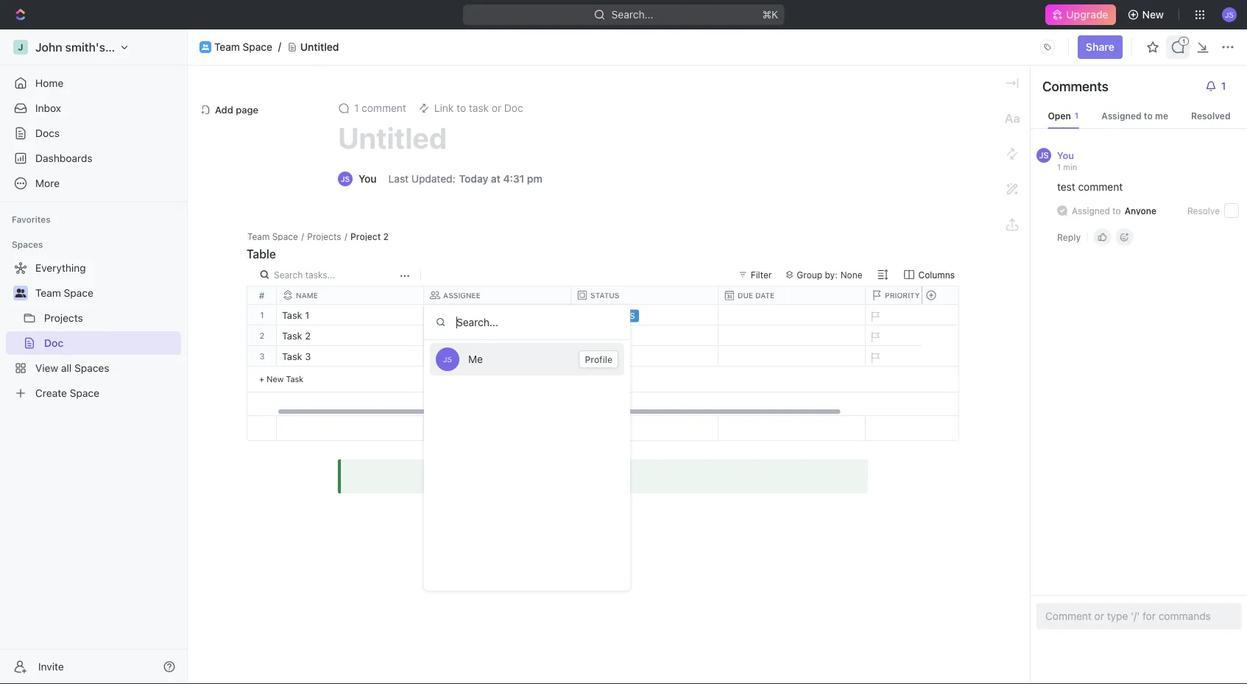 Task type: vqa. For each thing, say whether or not it's contained in the screenshot.
science,
no



Task type: locate. For each thing, give the bounding box(es) containing it.
reply
[[1057, 232, 1081, 242]]

team inside sidebar navigation
[[35, 287, 61, 299]]

team up 'add'
[[214, 41, 240, 53]]

1 inside 1 2 3
[[260, 310, 264, 320]]

1 vertical spatial to do
[[580, 352, 606, 362]]

row group
[[247, 305, 277, 392], [277, 305, 1013, 415], [922, 305, 959, 392]]

0 vertical spatial spaces
[[12, 239, 43, 250]]

you up min
[[1057, 149, 1074, 161]]

team space link
[[214, 41, 272, 53], [35, 281, 178, 305]]

you
[[1057, 149, 1074, 161], [359, 173, 377, 185]]

js left me
[[443, 355, 452, 364]]

page
[[236, 104, 259, 115]]

home
[[35, 77, 64, 89]]

team space link up projects link
[[35, 281, 178, 305]]

to for me
[[1144, 110, 1153, 121]]

filter
[[751, 270, 772, 280]]

0 vertical spatial assigned
[[1102, 110, 1142, 121]]

me
[[1155, 110, 1169, 121]]

2 right project
[[383, 231, 389, 242]]

in
[[580, 311, 589, 321]]

1 vertical spatial you
[[359, 173, 377, 185]]

2 to do cell from the top
[[571, 346, 719, 366]]

2 to do from the top
[[580, 352, 606, 362]]

assigned to me
[[1102, 110, 1169, 121]]

1 horizontal spatial team space link
[[214, 41, 272, 53]]

1 vertical spatial team
[[247, 231, 270, 242]]

space up page
[[243, 41, 272, 53]]

do
[[594, 332, 606, 341], [594, 352, 606, 362]]

3 row group from the left
[[922, 305, 959, 392]]

in progress
[[580, 311, 635, 321]]

assigned
[[1102, 110, 1142, 121], [1072, 205, 1110, 216]]

new inside new button
[[1143, 8, 1164, 21]]

new right upgrade
[[1143, 8, 1164, 21]]

0 horizontal spatial projects
[[44, 312, 83, 324]]

j
[[18, 42, 23, 52]]

1 vertical spatial spaces
[[74, 362, 109, 374]]

test
[[1057, 181, 1076, 193]]

2 row group from the left
[[277, 305, 1013, 415]]

1 vertical spatial user group image
[[15, 289, 26, 297]]

set priority image
[[864, 306, 886, 328], [864, 326, 886, 348], [864, 347, 886, 369]]

2
[[383, 231, 389, 242], [305, 330, 311, 341], [260, 331, 265, 340]]

2 for 1 2 3
[[260, 331, 265, 340]]

0 horizontal spatial you
[[359, 173, 377, 185]]

to
[[457, 102, 466, 114], [1144, 110, 1153, 121], [1113, 205, 1121, 216], [580, 332, 592, 341], [580, 352, 592, 362]]

user group image
[[202, 44, 209, 50], [15, 289, 26, 297]]

team space link up page
[[214, 41, 272, 53]]

team space
[[214, 41, 272, 53], [35, 287, 93, 299]]

space down "view all spaces" link on the bottom of page
[[70, 387, 99, 399]]

doc up view
[[44, 337, 64, 349]]

space inside team space / projects / project 2 table
[[272, 231, 298, 242]]

last
[[389, 173, 409, 185]]

due date column header
[[719, 286, 869, 304]]

favorites
[[12, 214, 51, 225]]

dropdown menu image
[[1036, 35, 1060, 59]]

1 inside "open 1"
[[1075, 111, 1079, 120]]

1 horizontal spatial spaces
[[74, 362, 109, 374]]

3 set priority image from the top
[[864, 347, 886, 369]]

doc link
[[44, 331, 178, 355]]

1 vertical spatial assigned
[[1072, 205, 1110, 216]]

press space to select this row. row containing task 1
[[277, 305, 1013, 328]]

0 vertical spatial projects
[[307, 231, 341, 242]]

0 vertical spatial to do cell
[[571, 325, 719, 345]]

team space up page
[[214, 41, 272, 53]]

0 vertical spatial do
[[594, 332, 606, 341]]

js
[[1225, 10, 1234, 19], [1039, 151, 1049, 160], [341, 175, 350, 183], [443, 355, 452, 364]]

1 horizontal spatial you
[[1057, 149, 1074, 161]]

1 to do cell from the top
[[571, 325, 719, 345]]

you inside the you 1 min
[[1057, 149, 1074, 161]]

2 up task 3
[[305, 330, 311, 341]]

create space link
[[6, 381, 178, 405]]

new for new task
[[267, 374, 284, 384]]

task up task 2
[[282, 310, 302, 321]]

2 inside press space to select this row. row
[[305, 330, 311, 341]]

view
[[35, 362, 58, 374]]

2 horizontal spatial team
[[247, 231, 270, 242]]

to do cell for task 3
[[571, 346, 719, 366]]

assignee column header
[[424, 286, 574, 304]]

link to task or doc
[[434, 102, 523, 114]]

2 horizontal spatial 2
[[383, 231, 389, 242]]

john
[[35, 40, 62, 54]]

workspace
[[108, 40, 169, 54]]

updated:
[[411, 173, 455, 185]]

1 vertical spatial doc
[[44, 337, 64, 349]]

1 vertical spatial do
[[594, 352, 606, 362]]

1 horizontal spatial team space
[[214, 41, 272, 53]]

doc inside dropdown button
[[504, 102, 523, 114]]

add page
[[215, 104, 259, 115]]

4:31
[[503, 173, 524, 185]]

/ left project
[[345, 231, 347, 242]]

tree containing everything
[[6, 256, 181, 405]]

grid
[[247, 286, 1013, 441]]

1 2 3
[[260, 310, 265, 361]]

team space for user group icon inside the sidebar navigation
[[35, 287, 93, 299]]

0 horizontal spatial /
[[301, 231, 304, 242]]

1 to do from the top
[[580, 332, 606, 341]]

row
[[277, 286, 1013, 304]]

row group down priority dropdown button
[[922, 305, 959, 392]]

0 vertical spatial user group image
[[202, 44, 209, 50]]

pm
[[527, 173, 543, 185]]

comment for 1 comment
[[362, 102, 406, 114]]

0 vertical spatial to do
[[580, 332, 606, 341]]

anyone button
[[1121, 205, 1157, 216]]

do for task 2
[[594, 332, 606, 341]]

search
[[274, 270, 303, 280]]

by:
[[825, 270, 838, 280]]

comment left link
[[362, 102, 406, 114]]

new down task 3
[[267, 374, 284, 384]]

0 horizontal spatial doc
[[44, 337, 64, 349]]

0 horizontal spatial team space link
[[35, 281, 178, 305]]

2 vertical spatial team
[[35, 287, 61, 299]]

grid containing task 1
[[247, 286, 1013, 441]]

john smith's workspace
[[35, 40, 169, 54]]

1 set priority image from the top
[[864, 306, 886, 328]]

team down 'everything'
[[35, 287, 61, 299]]

untitled
[[300, 41, 339, 53], [338, 120, 447, 155]]

0 vertical spatial doc
[[504, 102, 523, 114]]

to for task
[[457, 102, 466, 114]]

1 vertical spatial team space link
[[35, 281, 178, 305]]

/ up search tasks...
[[301, 231, 304, 242]]

projects up all
[[44, 312, 83, 324]]

task for task 3
[[282, 351, 302, 362]]

space up table
[[272, 231, 298, 242]]

columns button
[[894, 266, 960, 284]]

comment
[[362, 102, 406, 114], [1078, 181, 1123, 193]]

link to task or doc button
[[412, 98, 529, 119]]

name column header
[[277, 286, 427, 304]]

1 horizontal spatial new
[[1143, 8, 1164, 21]]

2 for task 2
[[305, 330, 311, 341]]

task down 'task 1'
[[282, 330, 302, 341]]

task for task 1
[[282, 310, 302, 321]]

0 horizontal spatial new
[[267, 374, 284, 384]]

task down task 2
[[282, 351, 302, 362]]

press space to select this row. row
[[247, 305, 277, 325], [277, 305, 1013, 328], [922, 305, 959, 325], [247, 325, 277, 346], [277, 325, 1013, 348], [922, 325, 959, 346], [247, 346, 277, 367], [277, 346, 1013, 369], [922, 346, 959, 367], [277, 416, 1013, 441], [922, 416, 959, 441]]

1 horizontal spatial 3
[[305, 351, 311, 362]]

js up 1 dropdown button
[[1225, 10, 1234, 19]]

team space inside "tree"
[[35, 287, 93, 299]]

0 vertical spatial team
[[214, 41, 240, 53]]

at
[[491, 173, 501, 185]]

set priority image for task 1
[[864, 306, 886, 328]]

3 left task 3
[[260, 351, 265, 361]]

assigned left the me
[[1102, 110, 1142, 121]]

1 horizontal spatial comment
[[1078, 181, 1123, 193]]

0 vertical spatial new
[[1143, 8, 1164, 21]]

1 vertical spatial projects
[[44, 312, 83, 324]]

0 horizontal spatial team space
[[35, 287, 93, 299]]

docs link
[[6, 122, 181, 145]]

projects link
[[44, 306, 178, 330]]

open
[[1048, 110, 1071, 121]]

to inside dropdown button
[[457, 102, 466, 114]]

to do cell
[[571, 325, 719, 345], [571, 346, 719, 366]]

team space link for user group icon inside the sidebar navigation
[[35, 281, 178, 305]]

tree
[[6, 256, 181, 405]]

set priority image for task 3
[[864, 347, 886, 369]]

projects
[[307, 231, 341, 242], [44, 312, 83, 324]]

set priority image for task 2
[[864, 326, 886, 348]]

resolve
[[1188, 205, 1220, 216]]

new inside 'grid'
[[267, 374, 284, 384]]

priority
[[885, 291, 920, 299]]

0 horizontal spatial comment
[[362, 102, 406, 114]]

link
[[434, 102, 454, 114]]

projects up tasks...
[[307, 231, 341, 242]]

1 horizontal spatial user group image
[[202, 44, 209, 50]]

0 vertical spatial untitled
[[300, 41, 339, 53]]

comment for test comment
[[1078, 181, 1123, 193]]

you 1 min
[[1057, 149, 1077, 172]]

1 row group from the left
[[247, 305, 277, 392]]

team space down 'everything'
[[35, 287, 93, 299]]

due
[[738, 291, 753, 300]]

search...
[[612, 8, 654, 21]]

assigned to anyone
[[1072, 205, 1157, 216]]

1 set priority element from the top
[[864, 306, 886, 328]]

assigned down 'test comment'
[[1072, 205, 1110, 216]]

0 vertical spatial comment
[[362, 102, 406, 114]]

new task
[[267, 374, 304, 384]]

to do for task 3
[[580, 352, 606, 362]]

Search... text field
[[424, 305, 630, 340]]

2 set priority element from the top
[[864, 326, 886, 348]]

1 horizontal spatial projects
[[307, 231, 341, 242]]

john smith's workspace, , element
[[13, 40, 28, 54]]

doc right or
[[504, 102, 523, 114]]

2 left task 2
[[260, 331, 265, 340]]

1 inside dropdown button
[[1221, 80, 1226, 92]]

last updated: today at 4:31 pm
[[389, 173, 543, 185]]

tree inside sidebar navigation
[[6, 256, 181, 405]]

2 / from the left
[[345, 231, 347, 242]]

3 set priority element from the top
[[864, 347, 886, 369]]

2 set priority image from the top
[[864, 326, 886, 348]]

1 button
[[1200, 74, 1236, 98]]

row group left task 3
[[247, 305, 277, 392]]

everything link
[[6, 256, 178, 280]]

to do
[[580, 332, 606, 341], [580, 352, 606, 362]]

3 down task 2
[[305, 351, 311, 362]]

team up table
[[247, 231, 270, 242]]

press space to select this row. row containing task 3
[[277, 346, 1013, 369]]

0 horizontal spatial user group image
[[15, 289, 26, 297]]

spaces down 'favorites'
[[12, 239, 43, 250]]

1 vertical spatial team space
[[35, 287, 93, 299]]

you for you
[[359, 173, 377, 185]]

1 do from the top
[[594, 332, 606, 341]]

0 vertical spatial team space link
[[214, 41, 272, 53]]

1 horizontal spatial 2
[[305, 330, 311, 341]]

smith's
[[65, 40, 105, 54]]

row containing name
[[277, 286, 1013, 304]]

2 inside 1 2 3
[[260, 331, 265, 340]]

table
[[247, 247, 276, 261]]

#
[[259, 290, 265, 300]]

0 vertical spatial team space
[[214, 41, 272, 53]]

1 vertical spatial comment
[[1078, 181, 1123, 193]]

in progress cell
[[571, 305, 719, 325]]

1 vertical spatial to do cell
[[571, 346, 719, 366]]

1 vertical spatial new
[[267, 374, 284, 384]]

3
[[305, 351, 311, 362], [260, 351, 265, 361]]

comment up assigned to anyone
[[1078, 181, 1123, 193]]

to do cell for task 2
[[571, 325, 719, 345]]

space
[[243, 41, 272, 53], [272, 231, 298, 242], [64, 287, 93, 299], [70, 387, 99, 399]]

view all spaces
[[35, 362, 109, 374]]

0 horizontal spatial 2
[[260, 331, 265, 340]]

1 horizontal spatial /
[[345, 231, 347, 242]]

group by: none
[[797, 270, 863, 280]]

0 horizontal spatial team
[[35, 287, 61, 299]]

set priority element
[[864, 306, 886, 328], [864, 326, 886, 348], [864, 347, 886, 369]]

1 horizontal spatial doc
[[504, 102, 523, 114]]

doc
[[504, 102, 523, 114], [44, 337, 64, 349]]

name
[[296, 291, 318, 299]]

cell
[[424, 305, 571, 325], [719, 305, 866, 325], [424, 325, 571, 345], [719, 325, 866, 345], [424, 346, 571, 366], [719, 346, 866, 366], [424, 416, 571, 440]]

row group down the status dropdown button
[[277, 305, 1013, 415]]

1 / from the left
[[301, 231, 304, 242]]

favorites button
[[6, 211, 57, 228]]

2 do from the top
[[594, 352, 606, 362]]

js inside dropdown button
[[1225, 10, 1234, 19]]

0 vertical spatial you
[[1057, 149, 1074, 161]]

sidebar navigation
[[0, 29, 191, 684]]

spaces up create space link
[[74, 362, 109, 374]]

team space / projects / project 2 table
[[247, 231, 389, 261]]

you left the last
[[359, 173, 377, 185]]



Task type: describe. For each thing, give the bounding box(es) containing it.
comments
[[1043, 78, 1109, 94]]

team space link for rightmost user group icon
[[214, 41, 272, 53]]

press space to select this row. row containing 2
[[247, 325, 277, 346]]

to for anyone
[[1113, 205, 1121, 216]]

inbox link
[[6, 96, 181, 120]]

or
[[492, 102, 502, 114]]

more button
[[6, 172, 181, 195]]

docs
[[35, 127, 60, 139]]

2 inside team space / projects / project 2 table
[[383, 231, 389, 242]]

priority button
[[866, 290, 1013, 300]]

assigned for assigned to me
[[1102, 110, 1142, 121]]

row group containing 1 2 3
[[247, 305, 277, 392]]

everything
[[35, 262, 86, 274]]

home link
[[6, 71, 181, 95]]

due date button
[[719, 291, 866, 301]]

status button
[[571, 290, 719, 300]]

projects inside team space / projects / project 2 table
[[307, 231, 341, 242]]

space down everything link
[[64, 287, 93, 299]]

upgrade link
[[1046, 4, 1116, 25]]

anyone
[[1125, 205, 1157, 216]]

press space to select this row. row containing task 2
[[277, 325, 1013, 348]]

row group containing task 1
[[277, 305, 1013, 415]]

min
[[1064, 162, 1077, 172]]

task 1
[[282, 310, 309, 321]]

new for new
[[1143, 8, 1164, 21]]

due date
[[738, 291, 775, 300]]

status
[[591, 291, 620, 299]]

js left the last
[[341, 175, 350, 183]]

all
[[61, 362, 72, 374]]

share
[[1086, 41, 1115, 53]]

task down task 3
[[286, 374, 304, 384]]

task 3
[[282, 351, 311, 362]]

project
[[351, 231, 381, 242]]

team inside team space / projects / project 2 table
[[247, 231, 270, 242]]

assigned for assigned to anyone
[[1072, 205, 1110, 216]]

1 comment
[[354, 102, 406, 114]]

assignee
[[443, 291, 481, 299]]

inbox
[[35, 102, 61, 114]]

press space to select this row. row containing 3
[[247, 346, 277, 367]]

3 inside press space to select this row. row
[[305, 351, 311, 362]]

js left the you 1 min
[[1039, 151, 1049, 160]]

dashboards link
[[6, 147, 181, 170]]

add
[[215, 104, 233, 115]]

1 vertical spatial untitled
[[338, 120, 447, 155]]

press space to select this row. row containing 1
[[247, 305, 277, 325]]

set priority element for task 2
[[864, 326, 886, 348]]

create
[[35, 387, 67, 399]]

test comment
[[1057, 181, 1123, 193]]

columns
[[919, 270, 955, 280]]

group
[[797, 270, 823, 280]]

date
[[756, 291, 775, 300]]

status column header
[[571, 286, 722, 304]]

name button
[[277, 290, 424, 300]]

task for task 2
[[282, 330, 302, 341]]

do for task 3
[[594, 352, 606, 362]]

dropdown menu image
[[719, 416, 865, 440]]

Search tasks... text field
[[274, 264, 396, 285]]

progress
[[591, 311, 635, 321]]

set priority element for task 1
[[864, 306, 886, 328]]

user group image inside sidebar navigation
[[15, 289, 26, 297]]

today
[[459, 173, 488, 185]]

js button
[[1218, 3, 1242, 27]]

team space for rightmost user group icon
[[214, 41, 272, 53]]

upgrade
[[1067, 8, 1109, 21]]

0 horizontal spatial 3
[[260, 351, 265, 361]]

set priority element for task 3
[[864, 347, 886, 369]]

new button
[[1122, 3, 1173, 27]]

invite
[[38, 661, 64, 673]]

search tasks...
[[274, 270, 335, 280]]

none
[[841, 270, 863, 280]]

to do for task 2
[[580, 332, 606, 341]]

resolved
[[1191, 110, 1231, 121]]

1 inside press space to select this row. row
[[305, 310, 309, 321]]

assignee button
[[424, 290, 571, 300]]

task 2
[[282, 330, 311, 341]]

task
[[469, 102, 489, 114]]

doc inside sidebar navigation
[[44, 337, 64, 349]]

tasks...
[[305, 270, 335, 280]]

me
[[468, 353, 483, 365]]

create space
[[35, 387, 99, 399]]

dashboards
[[35, 152, 92, 164]]

1 inside the you 1 min
[[1057, 162, 1061, 172]]

view all spaces link
[[6, 356, 178, 380]]

you for you 1 min
[[1057, 149, 1074, 161]]

1 horizontal spatial team
[[214, 41, 240, 53]]

projects inside sidebar navigation
[[44, 312, 83, 324]]

0 horizontal spatial spaces
[[12, 239, 43, 250]]

⌘k
[[762, 8, 778, 21]]

open 1
[[1048, 110, 1079, 121]]

filter button
[[733, 266, 778, 284]]



